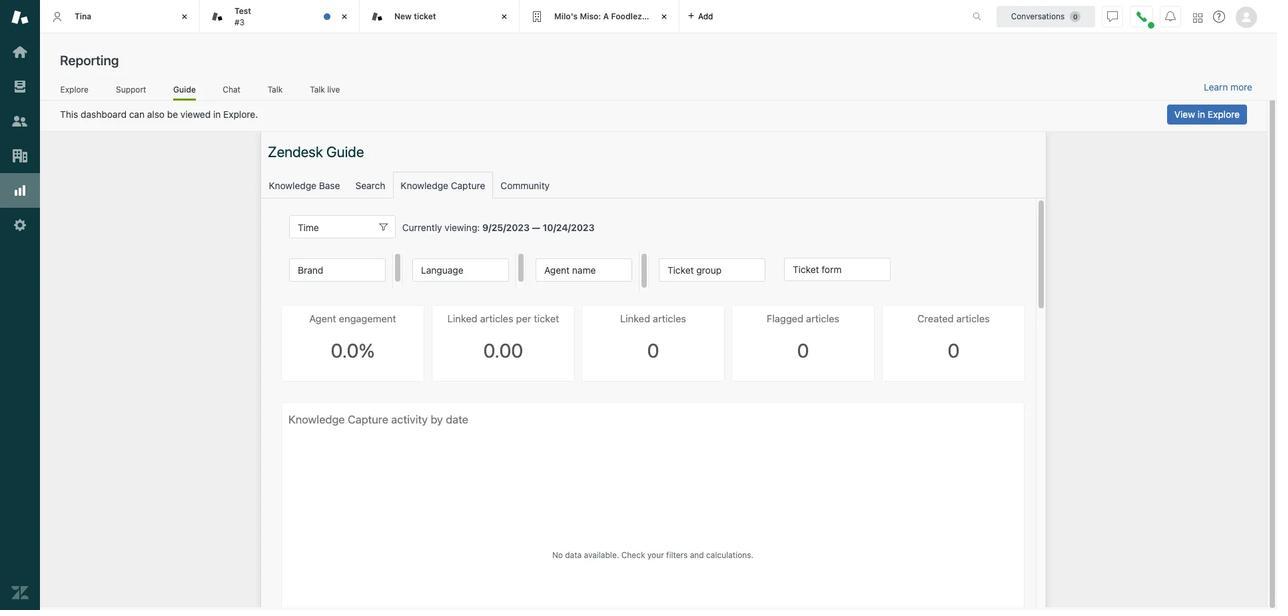 Task type: locate. For each thing, give the bounding box(es) containing it.
subsidiary
[[645, 11, 686, 21]]

talk for talk live
[[310, 84, 325, 94]]

0 horizontal spatial explore
[[60, 84, 88, 94]]

1 horizontal spatial close image
[[658, 10, 671, 23]]

2 in from the left
[[1198, 109, 1206, 120]]

talk for talk
[[268, 84, 283, 94]]

1 horizontal spatial talk
[[310, 84, 325, 94]]

2 close image from the left
[[498, 10, 511, 23]]

milo's
[[555, 11, 578, 21]]

guide link
[[173, 84, 196, 101]]

new
[[395, 11, 412, 21]]

explore
[[60, 84, 88, 94], [1208, 109, 1241, 120]]

get started image
[[11, 43, 29, 61]]

in right view
[[1198, 109, 1206, 120]]

explore link
[[60, 84, 89, 99]]

1 vertical spatial explore
[[1208, 109, 1241, 120]]

0 horizontal spatial close image
[[338, 10, 351, 23]]

milo's miso: a foodlez subsidiary
[[555, 11, 686, 21]]

1 talk from the left
[[268, 84, 283, 94]]

close image for tina
[[178, 10, 191, 23]]

tab
[[200, 0, 360, 33]]

close image inside tab
[[338, 10, 351, 23]]

notifications image
[[1166, 11, 1177, 22]]

zendesk image
[[11, 585, 29, 602]]

talk right 'chat' on the left top
[[268, 84, 283, 94]]

0 horizontal spatial close image
[[178, 10, 191, 23]]

talk live
[[310, 84, 340, 94]]

chat
[[223, 84, 241, 94]]

close image
[[178, 10, 191, 23], [658, 10, 671, 23]]

1 close image from the left
[[338, 10, 351, 23]]

zendesk products image
[[1194, 13, 1203, 22]]

close image left add dropdown button
[[658, 10, 671, 23]]

new ticket
[[395, 11, 436, 21]]

0 vertical spatial explore
[[60, 84, 88, 94]]

2 close image from the left
[[658, 10, 671, 23]]

1 horizontal spatial explore
[[1208, 109, 1241, 120]]

1 horizontal spatial in
[[1198, 109, 1206, 120]]

more
[[1231, 81, 1253, 93]]

close image left #3
[[178, 10, 191, 23]]

1 horizontal spatial close image
[[498, 10, 511, 23]]

talk left live
[[310, 84, 325, 94]]

view
[[1175, 109, 1196, 120]]

in inside button
[[1198, 109, 1206, 120]]

0 horizontal spatial talk
[[268, 84, 283, 94]]

talk
[[268, 84, 283, 94], [310, 84, 325, 94]]

close image inside tina tab
[[178, 10, 191, 23]]

a
[[604, 11, 609, 21]]

explore.
[[223, 109, 258, 120]]

dashboard
[[81, 109, 127, 120]]

1 close image from the left
[[178, 10, 191, 23]]

conversations button
[[997, 6, 1096, 27]]

tina
[[75, 11, 91, 21]]

in right viewed
[[213, 109, 221, 120]]

test
[[235, 6, 251, 16]]

close image inside the new ticket tab
[[498, 10, 511, 23]]

0 horizontal spatial in
[[213, 109, 221, 120]]

explore up this
[[60, 84, 88, 94]]

view in explore button
[[1168, 105, 1248, 125]]

close image
[[338, 10, 351, 23], [498, 10, 511, 23]]

close image left new
[[338, 10, 351, 23]]

in
[[213, 109, 221, 120], [1198, 109, 1206, 120]]

tabs tab list
[[40, 0, 959, 33]]

explore down learn more link
[[1208, 109, 1241, 120]]

2 talk from the left
[[310, 84, 325, 94]]

close image left 'milo's'
[[498, 10, 511, 23]]

button displays agent's chat status as invisible. image
[[1108, 11, 1119, 22]]

close image inside the milo's miso: a foodlez subsidiary tab
[[658, 10, 671, 23]]

zendesk support image
[[11, 9, 29, 26]]

#3
[[235, 17, 245, 27]]



Task type: vqa. For each thing, say whether or not it's contained in the screenshot.
Reporting icon
yes



Task type: describe. For each thing, give the bounding box(es) containing it.
add button
[[680, 0, 722, 33]]

explore inside button
[[1208, 109, 1241, 120]]

guide
[[173, 84, 196, 94]]

view in explore
[[1175, 109, 1241, 120]]

talk link
[[268, 84, 283, 99]]

this dashboard can also be viewed in explore.
[[60, 109, 258, 120]]

also
[[147, 109, 165, 120]]

reporting image
[[11, 182, 29, 199]]

milo's miso: a foodlez subsidiary tab
[[520, 0, 686, 33]]

main element
[[0, 0, 40, 611]]

tina tab
[[40, 0, 200, 33]]

tab containing test
[[200, 0, 360, 33]]

support
[[116, 84, 146, 94]]

can
[[129, 109, 145, 120]]

organizations image
[[11, 147, 29, 165]]

viewed
[[181, 109, 211, 120]]

miso:
[[580, 11, 601, 21]]

customers image
[[11, 113, 29, 130]]

foodlez
[[611, 11, 642, 21]]

talk live link
[[310, 84, 341, 99]]

be
[[167, 109, 178, 120]]

1 in from the left
[[213, 109, 221, 120]]

admin image
[[11, 217, 29, 234]]

this
[[60, 109, 78, 120]]

ticket
[[414, 11, 436, 21]]

add
[[699, 11, 714, 21]]

learn more link
[[1205, 81, 1253, 93]]

conversations
[[1012, 11, 1065, 21]]

live
[[327, 84, 340, 94]]

new ticket tab
[[360, 0, 520, 33]]

reporting
[[60, 53, 119, 68]]

chat link
[[223, 84, 241, 99]]

get help image
[[1214, 11, 1226, 23]]

support link
[[116, 84, 147, 99]]

learn more
[[1205, 81, 1253, 93]]

views image
[[11, 78, 29, 95]]

learn
[[1205, 81, 1229, 93]]

test #3
[[235, 6, 251, 27]]

close image for milo's miso: a foodlez subsidiary
[[658, 10, 671, 23]]



